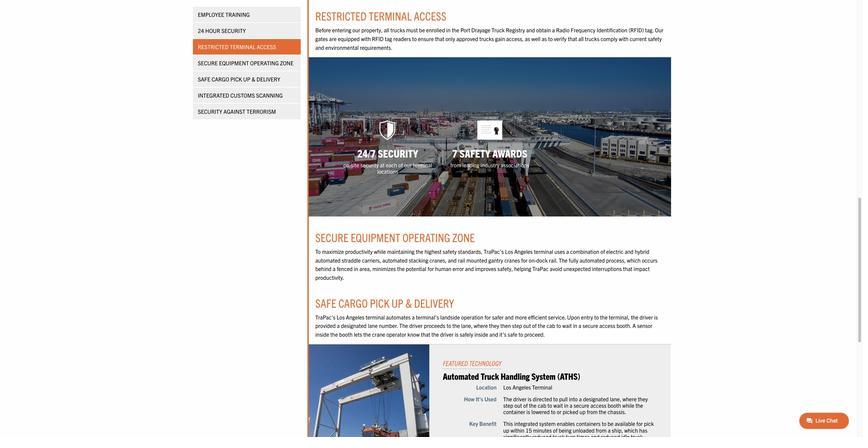 Task type: describe. For each thing, give the bounding box(es) containing it.
well
[[532, 35, 541, 42]]

and inside this integrated system enables containers to be available for pick up within 15 minutes of being unloaded from a ship, which has significantly reduced truck turn times and reduced idle tru
[[591, 434, 600, 437]]

0 horizontal spatial all
[[384, 27, 390, 34]]

secure inside the driver is directed to pull into a designated lane, where they step out of the cab to wait in a secure access booth while the container is lowered to or picked up from the chassis.
[[574, 402, 590, 409]]

and left it's
[[490, 331, 499, 338]]

of inside the driver is directed to pull into a designated lane, where they step out of the cab to wait in a secure access booth while the container is lowered to or picked up from the chassis.
[[524, 402, 528, 409]]

the up stacking
[[416, 248, 424, 255]]

restricted terminal access inside restricted terminal access link
[[198, 43, 276, 50]]

of inside 24/7 security on-site security at each of our terminal locations
[[399, 162, 403, 169]]

secure equipment operating zone inside 'secure equipment operating zone' link
[[198, 60, 294, 66]]

the right lets
[[364, 331, 371, 338]]

maximize
[[322, 248, 344, 255]]

the up a
[[631, 314, 639, 321]]

service.
[[549, 314, 566, 321]]

1 horizontal spatial up
[[392, 296, 404, 310]]

in inside the driver is directed to pull into a designated lane, where they step out of the cab to wait in a secure access booth while the container is lowered to or picked up from the chassis.
[[565, 402, 569, 409]]

know
[[408, 331, 420, 338]]

and down gates
[[316, 44, 324, 51]]

a right pull
[[570, 402, 573, 409]]

up inside this integrated system enables containers to be available for pick up within 15 minutes of being unloaded from a ship, which has significantly reduced truck turn times and reduced idle tru
[[504, 427, 510, 434]]

cargo inside "safe cargo pick up & delivery" link
[[212, 76, 229, 83]]

safety inside the to maximize productivity while maintaining the highest safety standards, trapac's los angeles terminal uses a combination of electric and hybrid automated straddle carriers, automated stacking cranes, and rail mounted gantry cranes for on-dock rail. the fully automated process, which occurs behind a fenced in area, minimizes the potential for human error and improves safety, helping trapac avoid unexpected interruptions that impact productivity.
[[443, 248, 457, 255]]

handling
[[501, 371, 530, 382]]

the down los angeles terminal
[[529, 402, 537, 409]]

1 as from the left
[[525, 35, 531, 42]]

that inside trapac's los angeles terminal automates a terminal's landside operation for safer and more efficient service. upon entry to the terminal, the driver is provided a designated lane number. the driver proceeds to the lane, where they then step out of the cab to wait in a secure access booth. a sensor inside the booth lets the crane operator know that the driver is safely inside and it's safe to proceed.
[[421, 331, 431, 338]]

booth inside the driver is directed to pull into a designated lane, where they step out of the cab to wait in a secure access booth while the container is lowered to or picked up from the chassis.
[[608, 402, 622, 409]]

terminal inside 24/7 security on-site security at each of our terminal locations
[[413, 162, 433, 169]]

straddle
[[342, 257, 361, 264]]

0 vertical spatial restricted
[[316, 9, 367, 23]]

the right chassis.
[[636, 402, 644, 409]]

1 horizontal spatial terminal
[[369, 9, 412, 23]]

in inside the to maximize productivity while maintaining the highest safety standards, trapac's los angeles terminal uses a combination of electric and hybrid automated straddle carriers, automated stacking cranes, and rail mounted gantry cranes for on-dock rail. the fully automated process, which occurs behind a fenced in area, minimizes the potential for human error and improves safety, helping trapac avoid unexpected interruptions that impact productivity.
[[354, 266, 358, 272]]

driver up sensor
[[640, 314, 653, 321]]

key
[[470, 421, 479, 427]]

this integrated system enables containers to be available for pick up within 15 minutes of being unloaded from a ship, which has significantly reduced truck turn times and reduced idle tru
[[504, 421, 654, 437]]

only
[[446, 35, 456, 42]]

potential
[[406, 266, 427, 272]]

that inside the to maximize productivity while maintaining the highest safety standards, trapac's los angeles terminal uses a combination of electric and hybrid automated straddle carriers, automated stacking cranes, and rail mounted gantry cranes for on-dock rail. the fully automated process, which occurs behind a fenced in area, minimizes the potential for human error and improves safety, helping trapac avoid unexpected interruptions that impact productivity.
[[624, 266, 633, 272]]

for up "helping"
[[522, 257, 528, 264]]

on- inside 24/7 security on-site security at each of our terminal locations
[[344, 162, 351, 169]]

associations
[[501, 162, 530, 169]]

1 horizontal spatial all
[[579, 35, 584, 42]]

from inside the 7 safety awards from leading industry associations
[[451, 162, 462, 169]]

1 vertical spatial terminal
[[230, 43, 256, 50]]

of inside trapac's los angeles terminal automates a terminal's landside operation for safer and more efficient service. upon entry to the terminal, the driver is provided a designated lane number. the driver proceeds to the lane, where they then step out of the cab to wait in a secure access booth. a sensor inside the booth lets the crane operator know that the driver is safely inside and it's safe to proceed.
[[533, 323, 537, 329]]

readers
[[394, 35, 411, 42]]

booth.
[[617, 323, 632, 329]]

tag.
[[646, 27, 654, 34]]

drayage
[[472, 27, 491, 34]]

1 horizontal spatial safe cargo pick up & delivery
[[316, 296, 454, 310]]

3 automated from the left
[[580, 257, 605, 264]]

minimizes
[[373, 266, 396, 272]]

turn
[[566, 434, 576, 437]]

trapac
[[533, 266, 549, 272]]

the down proceeds
[[432, 331, 439, 338]]

truck inside featured technology automated truck handling system (aths)
[[481, 371, 499, 382]]

driver down proceeds
[[441, 331, 454, 338]]

rail
[[458, 257, 466, 264]]

the inside before entering our property, all trucks must be enrolled in the port drayage truck registry and obtain a radio frequency identification (rfid) tag. our gates are equipped with rfid tag readers to ensure that only approved trucks gain access, as well as to verify that all trucks comply with current safety and environmental requirements.
[[452, 27, 460, 34]]

standards,
[[458, 248, 483, 255]]

1 horizontal spatial secure
[[316, 230, 349, 245]]

times
[[577, 434, 590, 437]]

automates
[[386, 314, 411, 321]]

for inside this integrated system enables containers to be available for pick up within 15 minutes of being unloaded from a ship, which has significantly reduced truck turn times and reduced idle tru
[[637, 421, 643, 427]]

security against terrorism
[[198, 108, 276, 115]]

entering
[[332, 27, 352, 34]]

secure equipment operating zone link
[[193, 55, 301, 71]]

used
[[485, 396, 497, 403]]

2 horizontal spatial trucks
[[585, 35, 600, 42]]

significantly
[[504, 434, 531, 437]]

ship,
[[612, 427, 624, 434]]

a right into
[[579, 396, 582, 403]]

24 hour security link
[[193, 23, 301, 38]]

2 with from the left
[[619, 35, 629, 42]]

crane
[[372, 331, 386, 338]]

and left rail
[[448, 257, 457, 264]]

a
[[633, 323, 636, 329]]

truck inside before entering our property, all trucks must be enrolled in the port drayage truck registry and obtain a radio frequency identification (rfid) tag. our gates are equipped with rfid tag readers to ensure that only approved trucks gain access, as well as to verify that all trucks comply with current safety and environmental requirements.
[[492, 27, 505, 34]]

must
[[407, 27, 418, 34]]

on- inside the to maximize productivity while maintaining the highest safety standards, trapac's los angeles terminal uses a combination of electric and hybrid automated straddle carriers, automated stacking cranes, and rail mounted gantry cranes for on-dock rail. the fully automated process, which occurs behind a fenced in area, minimizes the potential for human error and improves safety, helping trapac avoid unexpected interruptions that impact productivity.
[[529, 257, 537, 264]]

for inside trapac's los angeles terminal automates a terminal's landside operation for safer and more efficient service. upon entry to the terminal, the driver is provided a designated lane number. the driver proceeds to the lane, where they then step out of the cab to wait in a secure access booth. a sensor inside the booth lets the crane operator know that the driver is safely inside and it's safe to proceed.
[[485, 314, 491, 321]]

safety
[[460, 147, 491, 160]]

industry
[[481, 162, 500, 169]]

1 horizontal spatial trucks
[[480, 35, 494, 42]]

1 vertical spatial equipment
[[351, 230, 401, 245]]

site
[[351, 162, 360, 169]]

designated inside the driver is directed to pull into a designated lane, where they step out of the cab to wait in a secure access booth while the container is lowered to or picked up from the chassis.
[[584, 396, 609, 403]]

security inside 24 hour security 'link'
[[222, 27, 246, 34]]

0 vertical spatial restricted terminal access
[[316, 9, 447, 23]]

a up productivity.
[[333, 266, 336, 272]]

gain
[[496, 35, 505, 42]]

truck
[[553, 434, 565, 437]]

los inside trapac's los angeles terminal automates a terminal's landside operation for safer and more efficient service. upon entry to the terminal, the driver is provided a designated lane number. the driver proceeds to the lane, where they then step out of the cab to wait in a secure access booth. a sensor inside the booth lets the crane operator know that the driver is safely inside and it's safe to proceed.
[[337, 314, 345, 321]]

in inside before entering our property, all trucks must be enrolled in the port drayage truck registry and obtain a radio frequency identification (rfid) tag. our gates are equipped with rfid tag readers to ensure that only approved trucks gain access, as well as to verify that all trucks comply with current safety and environmental requirements.
[[447, 27, 451, 34]]

2 reduced from the left
[[601, 434, 621, 437]]

lowered
[[532, 409, 550, 416]]

security against terrorism link
[[193, 104, 301, 119]]

2 vertical spatial angeles
[[513, 384, 531, 391]]

los angeles terminal
[[504, 384, 553, 391]]

0 horizontal spatial zone
[[280, 60, 294, 66]]

that down enrolled
[[435, 35, 445, 42]]

2 horizontal spatial terminal
[[533, 384, 553, 391]]

security inside security against terrorism link
[[198, 108, 222, 115]]

be inside this integrated system enables containers to be available for pick up within 15 minutes of being unloaded from a ship, which has significantly reduced truck turn times and reduced idle tru
[[608, 421, 614, 427]]

obtain
[[537, 27, 551, 34]]

driver inside the driver is directed to pull into a designated lane, where they step out of the cab to wait in a secure access booth while the container is lowered to or picked up from the chassis.
[[514, 396, 527, 403]]

automated
[[443, 371, 479, 382]]

it's
[[500, 331, 507, 338]]

1 inside from the left
[[316, 331, 329, 338]]

and up then at the bottom right
[[505, 314, 514, 321]]

featured technology automated truck handling system (aths)
[[443, 359, 581, 382]]

scanning
[[256, 92, 283, 99]]

security
[[361, 162, 379, 169]]

safety inside before entering our property, all trucks must be enrolled in the port drayage truck registry and obtain a radio frequency identification (rfid) tag. our gates are equipped with rfid tag readers to ensure that only approved trucks gain access, as well as to verify that all trucks comply with current safety and environmental requirements.
[[648, 35, 662, 42]]

carriers,
[[362, 257, 381, 264]]

process,
[[607, 257, 626, 264]]

comply
[[601, 35, 618, 42]]

operation
[[462, 314, 484, 321]]

1 vertical spatial &
[[406, 296, 412, 310]]

interruptions
[[593, 266, 622, 272]]

chassis.
[[608, 409, 627, 416]]

into
[[569, 396, 578, 403]]

awards
[[493, 147, 528, 160]]

angeles inside the to maximize productivity while maintaining the highest safety standards, trapac's los angeles terminal uses a combination of electric and hybrid automated straddle carriers, automated stacking cranes, and rail mounted gantry cranes for on-dock rail. the fully automated process, which occurs behind a fenced in area, minimizes the potential for human error and improves safety, helping trapac avoid unexpected interruptions that impact productivity.
[[515, 248, 533, 255]]

24
[[198, 27, 204, 34]]

0 horizontal spatial restricted
[[198, 43, 229, 50]]

where inside trapac's los angeles terminal automates a terminal's landside operation for safer and more efficient service. upon entry to the terminal, the driver is provided a designated lane number. the driver proceeds to the lane, where they then step out of the cab to wait in a secure access booth. a sensor inside the booth lets the crane operator know that the driver is safely inside and it's safe to proceed.
[[474, 323, 488, 329]]

productivity.
[[316, 274, 345, 281]]

lane, inside trapac's los angeles terminal automates a terminal's landside operation for safer and more efficient service. upon entry to the terminal, the driver is provided a designated lane number. the driver proceeds to the lane, where they then step out of the cab to wait in a secure access booth. a sensor inside the booth lets the crane operator know that the driver is safely inside and it's safe to proceed.
[[462, 323, 473, 329]]

or
[[557, 409, 562, 416]]

1 with from the left
[[361, 35, 371, 42]]

fenced
[[337, 266, 353, 272]]

cab inside trapac's los angeles terminal automates a terminal's landside operation for safer and more efficient service. upon entry to the terminal, the driver is provided a designated lane number. the driver proceeds to the lane, where they then step out of the cab to wait in a secure access booth. a sensor inside the booth lets the crane operator know that the driver is safely inside and it's safe to proceed.
[[547, 323, 556, 329]]

angeles inside trapac's los angeles terminal automates a terminal's landside operation for safer and more efficient service. upon entry to the terminal, the driver is provided a designated lane number. the driver proceeds to the lane, where they then step out of the cab to wait in a secure access booth. a sensor inside the booth lets the crane operator know that the driver is safely inside and it's safe to proceed.
[[346, 314, 365, 321]]

area,
[[360, 266, 371, 272]]

1 vertical spatial operating
[[403, 230, 451, 245]]

idle
[[622, 434, 630, 437]]

enables
[[557, 421, 575, 427]]

2 vertical spatial los
[[504, 384, 512, 391]]

(rfid)
[[629, 27, 644, 34]]

a right provided
[[337, 323, 340, 329]]

delivery inside "safe cargo pick up & delivery" link
[[257, 76, 281, 83]]

for down cranes,
[[428, 266, 434, 272]]

system
[[532, 371, 556, 382]]

a right uses
[[567, 248, 570, 255]]

provided
[[316, 323, 336, 329]]

1 vertical spatial access
[[257, 43, 276, 50]]

the down provided
[[331, 331, 338, 338]]

be inside before entering our property, all trucks must be enrolled in the port drayage truck registry and obtain a radio frequency identification (rfid) tag. our gates are equipped with rfid tag readers to ensure that only approved trucks gain access, as well as to verify that all trucks comply with current safety and environmental requirements.
[[419, 27, 425, 34]]

unloaded
[[573, 427, 595, 434]]

system
[[540, 421, 556, 427]]

that right verify
[[568, 35, 578, 42]]

the left potential
[[397, 266, 405, 272]]

location
[[477, 384, 497, 391]]

step inside the driver is directed to pull into a designated lane, where they step out of the cab to wait in a secure access booth while the container is lowered to or picked up from the chassis.
[[504, 402, 514, 409]]

terminal inside the to maximize productivity while maintaining the highest safety standards, trapac's los angeles terminal uses a combination of electric and hybrid automated straddle carriers, automated stacking cranes, and rail mounted gantry cranes for on-dock rail. the fully automated process, which occurs behind a fenced in area, minimizes the potential for human error and improves safety, helping trapac avoid unexpected interruptions that impact productivity.
[[534, 248, 554, 255]]

24/7 security on-site security at each of our terminal locations
[[344, 147, 433, 175]]

leading
[[463, 162, 480, 169]]

avoid
[[550, 266, 563, 272]]

the left terminal,
[[601, 314, 608, 321]]

of inside this integrated system enables containers to be available for pick up within 15 minutes of being unloaded from a ship, which has significantly reduced truck turn times and reduced idle tru
[[553, 427, 558, 434]]

current
[[630, 35, 647, 42]]

occurs
[[642, 257, 658, 264]]

lane, inside the driver is directed to pull into a designated lane, where they step out of the cab to wait in a secure access booth while the container is lowered to or picked up from the chassis.
[[610, 396, 622, 403]]

0 horizontal spatial secure
[[198, 60, 218, 66]]

while inside the driver is directed to pull into a designated lane, where they step out of the cab to wait in a secure access booth while the container is lowered to or picked up from the chassis.
[[623, 402, 635, 409]]

lane
[[368, 323, 378, 329]]

and right error
[[465, 266, 474, 272]]

1 vertical spatial secure equipment operating zone
[[316, 230, 475, 245]]

sensor
[[638, 323, 653, 329]]

0 horizontal spatial equipment
[[219, 60, 249, 66]]

highest
[[425, 248, 442, 255]]

the down landside
[[453, 323, 460, 329]]

safely
[[460, 331, 474, 338]]

the inside trapac's los angeles terminal automates a terminal's landside operation for safer and more efficient service. upon entry to the terminal, the driver is provided a designated lane number. the driver proceeds to the lane, where they then step out of the cab to wait in a secure access booth. a sensor inside the booth lets the crane operator know that the driver is safely inside and it's safe to proceed.
[[400, 323, 408, 329]]

gantry
[[489, 257, 504, 264]]

from inside the driver is directed to pull into a designated lane, where they step out of the cab to wait in a secure access booth while the container is lowered to or picked up from the chassis.
[[587, 409, 598, 416]]

a left terminal's
[[412, 314, 415, 321]]



Task type: locate. For each thing, give the bounding box(es) containing it.
24 hour security
[[198, 27, 246, 34]]

safety down our
[[648, 35, 662, 42]]

our
[[353, 27, 360, 34], [404, 162, 412, 169]]

step inside trapac's los angeles terminal automates a terminal's landside operation for safer and more efficient service. upon entry to the terminal, the driver is provided a designated lane number. the driver proceeds to the lane, where they then step out of the cab to wait in a secure access booth. a sensor inside the booth lets the crane operator know that the driver is safely inside and it's safe to proceed.
[[513, 323, 523, 329]]

0 horizontal spatial the
[[400, 323, 408, 329]]

against
[[224, 108, 246, 115]]

a left radio
[[553, 27, 555, 34]]

they inside the driver is directed to pull into a designated lane, where they step out of the cab to wait in a secure access booth while the container is lowered to or picked up from the chassis.
[[638, 396, 648, 403]]

and up the well on the top of the page
[[527, 27, 535, 34]]

0 vertical spatial out
[[524, 323, 531, 329]]

they inside trapac's los angeles terminal automates a terminal's landside operation for safer and more efficient service. upon entry to the terminal, the driver is provided a designated lane number. the driver proceeds to the lane, where they then step out of the cab to wait in a secure access booth. a sensor inside the booth lets the crane operator know that the driver is safely inside and it's safe to proceed.
[[490, 323, 500, 329]]

1 vertical spatial safe cargo pick up & delivery
[[316, 296, 454, 310]]

the driver is directed to pull into a designated lane, where they step out of the cab to wait in a secure access booth while the container is lowered to or picked up from the chassis.
[[504, 396, 648, 416]]

up right picked
[[580, 409, 586, 416]]

cranes,
[[430, 257, 447, 264]]

has
[[640, 427, 648, 434]]

1 vertical spatial los
[[337, 314, 345, 321]]

being
[[559, 427, 572, 434]]

1 vertical spatial lane,
[[610, 396, 622, 403]]

a inside this integrated system enables containers to be available for pick up within 15 minutes of being unloaded from a ship, which has significantly reduced truck turn times and reduced idle tru
[[608, 427, 611, 434]]

angeles up cranes
[[515, 248, 533, 255]]

for left safer
[[485, 314, 491, 321]]

automated down maintaining
[[383, 257, 408, 264]]

terminal,
[[609, 314, 630, 321]]

trucks
[[391, 27, 405, 34], [480, 35, 494, 42], [585, 35, 600, 42]]

1 horizontal spatial terminal
[[413, 162, 433, 169]]

identification
[[597, 27, 628, 34]]

2 automated from the left
[[383, 257, 408, 264]]

angeles
[[515, 248, 533, 255], [346, 314, 365, 321], [513, 384, 531, 391]]

of up proceed.
[[533, 323, 537, 329]]

human
[[436, 266, 452, 272]]

the down efficient
[[538, 323, 546, 329]]

out inside trapac's los angeles terminal automates a terminal's landside operation for safer and more efficient service. upon entry to the terminal, the driver is provided a designated lane number. the driver proceeds to the lane, where they then step out of the cab to wait in a secure access booth. a sensor inside the booth lets the crane operator know that the driver is safely inside and it's safe to proceed.
[[524, 323, 531, 329]]

upon
[[568, 314, 580, 321]]

wait inside trapac's los angeles terminal automates a terminal's landside operation for safer and more efficient service. upon entry to the terminal, the driver is provided a designated lane number. the driver proceeds to the lane, where they then step out of the cab to wait in a secure access booth. a sensor inside the booth lets the crane operator know that the driver is safely inside and it's safe to proceed.
[[563, 323, 572, 329]]

0 vertical spatial which
[[627, 257, 641, 264]]

security inside 24/7 security on-site security at each of our terminal locations
[[378, 147, 419, 160]]

secure inside trapac's los angeles terminal automates a terminal's landside operation for safer and more efficient service. upon entry to the terminal, the driver is provided a designated lane number. the driver proceeds to the lane, where they then step out of the cab to wait in a secure access booth. a sensor inside the booth lets the crane operator know that the driver is safely inside and it's safe to proceed.
[[583, 323, 599, 329]]

1 vertical spatial secure
[[316, 230, 349, 245]]

as right the well on the top of the page
[[542, 35, 547, 42]]

more
[[515, 314, 527, 321]]

0 vertical spatial up
[[580, 409, 586, 416]]

our
[[656, 27, 664, 34]]

1 vertical spatial up
[[392, 296, 404, 310]]

0 vertical spatial delivery
[[257, 76, 281, 83]]

environmental
[[326, 44, 359, 51]]

1 horizontal spatial inside
[[475, 331, 489, 338]]

equipment
[[219, 60, 249, 66], [351, 230, 401, 245]]

1 horizontal spatial up
[[580, 409, 586, 416]]

booth up available
[[608, 402, 622, 409]]

up inside the driver is directed to pull into a designated lane, where they step out of the cab to wait in a secure access booth while the container is lowered to or picked up from the chassis.
[[580, 409, 586, 416]]

safety,
[[498, 266, 513, 272]]

delivery up scanning
[[257, 76, 281, 83]]

1 vertical spatial all
[[579, 35, 584, 42]]

1 vertical spatial terminal
[[534, 248, 554, 255]]

terminal right each
[[413, 162, 433, 169]]

is
[[655, 314, 658, 321], [455, 331, 459, 338], [528, 396, 532, 403], [527, 409, 531, 416]]

trucks down "frequency"
[[585, 35, 600, 42]]

1 reduced from the left
[[533, 434, 552, 437]]

cab
[[547, 323, 556, 329], [538, 402, 547, 409]]

the up container
[[504, 396, 512, 403]]

wait
[[563, 323, 572, 329], [554, 402, 563, 409]]

out down the more
[[524, 323, 531, 329]]

the left the port
[[452, 27, 460, 34]]

within
[[511, 427, 525, 434]]

up down 'secure equipment operating zone' link
[[243, 76, 251, 83]]

out inside the driver is directed to pull into a designated lane, where they step out of the cab to wait in a secure access booth while the container is lowered to or picked up from the chassis.
[[515, 402, 522, 409]]

terminal down system
[[533, 384, 553, 391]]

0 horizontal spatial on-
[[344, 162, 351, 169]]

0 horizontal spatial safe
[[198, 76, 211, 83]]

cab left or
[[538, 402, 547, 409]]

1 horizontal spatial be
[[608, 421, 614, 427]]

in left the area,
[[354, 266, 358, 272]]

0 horizontal spatial lane,
[[462, 323, 473, 329]]

0 vertical spatial access
[[414, 9, 447, 23]]

access,
[[507, 35, 524, 42]]

zone
[[280, 60, 294, 66], [453, 230, 475, 245]]

locations
[[378, 168, 399, 175]]

from inside this integrated system enables containers to be available for pick up within 15 minutes of being unloaded from a ship, which has significantly reduced truck turn times and reduced idle tru
[[596, 427, 607, 434]]

automated up behind
[[316, 257, 341, 264]]

1 vertical spatial step
[[504, 402, 514, 409]]

1 vertical spatial restricted terminal access
[[198, 43, 276, 50]]

designated up lets
[[341, 323, 367, 329]]

designated right into
[[584, 396, 609, 403]]

cab inside the driver is directed to pull into a designated lane, where they step out of the cab to wait in a secure access booth while the container is lowered to or picked up from the chassis.
[[538, 402, 547, 409]]

automated down combination
[[580, 257, 605, 264]]

how
[[464, 396, 475, 403]]

0 vertical spatial safe cargo pick up & delivery
[[198, 76, 281, 83]]

2 vertical spatial security
[[378, 147, 419, 160]]

a left ship,
[[608, 427, 611, 434]]

los
[[505, 248, 513, 255], [337, 314, 345, 321], [504, 384, 512, 391]]

delivery
[[257, 76, 281, 83], [414, 296, 454, 310]]

safer
[[493, 314, 504, 321]]

restricted terminal access up property,
[[316, 9, 447, 23]]

the down uses
[[559, 257, 568, 264]]

access up 'secure equipment operating zone' link
[[257, 43, 276, 50]]

in
[[447, 27, 451, 34], [354, 266, 358, 272], [573, 323, 578, 329], [565, 402, 569, 409]]

1 vertical spatial the
[[400, 323, 408, 329]]

employee
[[198, 11, 224, 18]]

0 vertical spatial on-
[[344, 162, 351, 169]]

integrated
[[515, 421, 538, 427]]

access down terminal,
[[600, 323, 616, 329]]

security
[[222, 27, 246, 34], [198, 108, 222, 115], [378, 147, 419, 160]]

0 horizontal spatial access
[[257, 43, 276, 50]]

driver up container
[[514, 396, 527, 403]]

designated
[[341, 323, 367, 329], [584, 396, 609, 403]]

property,
[[362, 27, 383, 34]]

our inside 24/7 security on-site security at each of our terminal locations
[[404, 162, 412, 169]]

0 horizontal spatial cargo
[[212, 76, 229, 83]]

safe inside "safe cargo pick up & delivery" link
[[198, 76, 211, 83]]

los inside the to maximize productivity while maintaining the highest safety standards, trapac's los angeles terminal uses a combination of electric and hybrid automated straddle carriers, automated stacking cranes, and rail mounted gantry cranes for on-dock rail. the fully automated process, which occurs behind a fenced in area, minimizes the potential for human error and improves safety, helping trapac avoid unexpected interruptions that impact productivity.
[[505, 248, 513, 255]]

pick up automates
[[370, 296, 390, 310]]

1 vertical spatial from
[[587, 409, 598, 416]]

from down 7
[[451, 162, 462, 169]]

cargo up lets
[[339, 296, 368, 310]]

pick
[[645, 421, 654, 427]]

safe cargo pick up & delivery link
[[193, 71, 301, 87]]

operating up "safe cargo pick up & delivery" link
[[250, 60, 279, 66]]

helping
[[515, 266, 532, 272]]

equipped
[[338, 35, 360, 42]]

0 vertical spatial cab
[[547, 323, 556, 329]]

safe cargo pick up & delivery
[[198, 76, 281, 83], [316, 296, 454, 310]]

1 vertical spatial out
[[515, 402, 522, 409]]

2 horizontal spatial the
[[559, 257, 568, 264]]

tag
[[385, 35, 392, 42]]

inside right safely
[[475, 331, 489, 338]]

up left within
[[504, 427, 510, 434]]

operating
[[250, 60, 279, 66], [403, 230, 451, 245]]

our inside before entering our property, all trucks must be enrolled in the port drayage truck registry and obtain a radio frequency identification (rfid) tag. our gates are equipped with rfid tag readers to ensure that only approved trucks gain access, as well as to verify that all trucks comply with current safety and environmental requirements.
[[353, 27, 360, 34]]

to inside this integrated system enables containers to be available for pick up within 15 minutes of being unloaded from a ship, which has significantly reduced truck turn times and reduced idle tru
[[602, 421, 607, 427]]

& up automates
[[406, 296, 412, 310]]

0 horizontal spatial our
[[353, 27, 360, 34]]

wait left into
[[554, 402, 563, 409]]

1 horizontal spatial out
[[524, 323, 531, 329]]

safe cargo pick up & delivery up automates
[[316, 296, 454, 310]]

integrated customs scanning
[[198, 92, 283, 99]]

0 horizontal spatial they
[[490, 323, 500, 329]]

improves
[[475, 266, 497, 272]]

access inside trapac's los angeles terminal automates a terminal's landside operation for safer and more efficient service. upon entry to the terminal, the driver is provided a designated lane number. the driver proceeds to the lane, where they then step out of the cab to wait in a secure access booth. a sensor inside the booth lets the crane operator know that the driver is safely inside and it's safe to proceed.
[[600, 323, 616, 329]]

the inside the driver is directed to pull into a designated lane, where they step out of the cab to wait in a secure access booth while the container is lowered to or picked up from the chassis.
[[504, 396, 512, 403]]

0 vertical spatial wait
[[563, 323, 572, 329]]

on-
[[344, 162, 351, 169], [529, 257, 537, 264]]

1 vertical spatial cab
[[538, 402, 547, 409]]

the inside the to maximize productivity while maintaining the highest safety standards, trapac's los angeles terminal uses a combination of electric and hybrid automated straddle carriers, automated stacking cranes, and rail mounted gantry cranes for on-dock rail. the fully automated process, which occurs behind a fenced in area, minimizes the potential for human error and improves safety, helping trapac avoid unexpected interruptions that impact productivity.
[[559, 257, 568, 264]]

0 vertical spatial up
[[243, 76, 251, 83]]

frequency
[[571, 27, 596, 34]]

2 horizontal spatial terminal
[[534, 248, 554, 255]]

0 horizontal spatial trapac's
[[316, 314, 336, 321]]

1 vertical spatial truck
[[481, 371, 499, 382]]

all
[[384, 27, 390, 34], [579, 35, 584, 42]]

trapac's up provided
[[316, 314, 336, 321]]

in left into
[[565, 402, 569, 409]]

0 horizontal spatial be
[[419, 27, 425, 34]]

0 horizontal spatial pick
[[231, 76, 242, 83]]

before entering our property, all trucks must be enrolled in the port drayage truck registry and obtain a radio frequency identification (rfid) tag. our gates are equipped with rfid tag readers to ensure that only approved trucks gain access, as well as to verify that all trucks comply with current safety and environmental requirements.
[[316, 27, 664, 51]]

our up equipped
[[353, 27, 360, 34]]

featured
[[443, 359, 468, 368]]

number.
[[379, 323, 398, 329]]

to
[[413, 35, 417, 42], [549, 35, 553, 42], [595, 314, 599, 321], [447, 323, 452, 329], [557, 323, 561, 329], [519, 331, 524, 338], [554, 396, 558, 403], [548, 402, 553, 409], [551, 409, 556, 416], [602, 421, 607, 427]]

2 vertical spatial from
[[596, 427, 607, 434]]

secure equipment operating zone down restricted terminal access link
[[198, 60, 294, 66]]

safe up 'integrated'
[[198, 76, 211, 83]]

from left ship,
[[596, 427, 607, 434]]

0 horizontal spatial terminal
[[230, 43, 256, 50]]

1 horizontal spatial zone
[[453, 230, 475, 245]]

of inside the to maximize productivity while maintaining the highest safety standards, trapac's los angeles terminal uses a combination of electric and hybrid automated straddle carriers, automated stacking cranes, and rail mounted gantry cranes for on-dock rail. the fully automated process, which occurs behind a fenced in area, minimizes the potential for human error and improves safety, helping trapac avoid unexpected interruptions that impact productivity.
[[601, 248, 605, 255]]

0 vertical spatial designated
[[341, 323, 367, 329]]

truck up location
[[481, 371, 499, 382]]

0 vertical spatial pick
[[231, 76, 242, 83]]

access
[[600, 323, 616, 329], [591, 402, 607, 409]]

they up pick at the bottom right of page
[[638, 396, 648, 403]]

that
[[435, 35, 445, 42], [568, 35, 578, 42], [624, 266, 633, 272], [421, 331, 431, 338]]

equipment down restricted terminal access link
[[219, 60, 249, 66]]

terminal up 'lane'
[[366, 314, 385, 321]]

trapac's inside trapac's los angeles terminal automates a terminal's landside operation for safer and more efficient service. upon entry to the terminal, the driver is provided a designated lane number. the driver proceeds to the lane, where they then step out of the cab to wait in a secure access booth. a sensor inside the booth lets the crane operator know that the driver is safely inside and it's safe to proceed.
[[316, 314, 336, 321]]

minutes
[[534, 427, 552, 434]]

security down 'integrated'
[[198, 108, 222, 115]]

0 vertical spatial secure
[[583, 323, 599, 329]]

employee training link
[[193, 7, 301, 22]]

out up integrated
[[515, 402, 522, 409]]

a inside before entering our property, all trucks must be enrolled in the port drayage truck registry and obtain a radio frequency identification (rfid) tag. our gates are equipped with rfid tag readers to ensure that only approved trucks gain access, as well as to verify that all trucks comply with current safety and environmental requirements.
[[553, 27, 555, 34]]

which
[[627, 257, 641, 264], [625, 427, 639, 434]]

of left electric
[[601, 248, 605, 255]]

wait inside the driver is directed to pull into a designated lane, where they step out of the cab to wait in a secure access booth while the container is lowered to or picked up from the chassis.
[[554, 402, 563, 409]]

wait down upon
[[563, 323, 572, 329]]

lane, up chassis.
[[610, 396, 622, 403]]

0 vertical spatial security
[[222, 27, 246, 34]]

secure down hour
[[198, 60, 218, 66]]

terminal up tag
[[369, 9, 412, 23]]

with down property,
[[361, 35, 371, 42]]

operating inside 'secure equipment operating zone' link
[[250, 60, 279, 66]]

access inside the driver is directed to pull into a designated lane, where they step out of the cab to wait in a secure access booth while the container is lowered to or picked up from the chassis.
[[591, 402, 607, 409]]

0 horizontal spatial up
[[243, 76, 251, 83]]

1 vertical spatial designated
[[584, 396, 609, 403]]

0 horizontal spatial up
[[504, 427, 510, 434]]

0 vertical spatial while
[[374, 248, 386, 255]]

where inside the driver is directed to pull into a designated lane, where they step out of the cab to wait in a secure access booth while the container is lowered to or picked up from the chassis.
[[623, 396, 637, 403]]

0 vertical spatial los
[[505, 248, 513, 255]]

with down identification
[[619, 35, 629, 42]]

1 vertical spatial delivery
[[414, 296, 454, 310]]

a down upon
[[579, 323, 582, 329]]

lane, up safely
[[462, 323, 473, 329]]

1 horizontal spatial automated
[[383, 257, 408, 264]]

inside
[[316, 331, 329, 338], [475, 331, 489, 338]]

1 horizontal spatial on-
[[529, 257, 537, 264]]

1 horizontal spatial they
[[638, 396, 648, 403]]

which inside the to maximize productivity while maintaining the highest safety standards, trapac's los angeles terminal uses a combination of electric and hybrid automated straddle carriers, automated stacking cranes, and rail mounted gantry cranes for on-dock rail. the fully automated process, which occurs behind a fenced in area, minimizes the potential for human error and improves safety, helping trapac avoid unexpected interruptions that impact productivity.
[[627, 257, 641, 264]]

0 vertical spatial all
[[384, 27, 390, 34]]

terminal inside trapac's los angeles terminal automates a terminal's landside operation for safer and more efficient service. upon entry to the terminal, the driver is provided a designated lane number. the driver proceeds to the lane, where they then step out of the cab to wait in a secure access booth. a sensor inside the booth lets the crane operator know that the driver is safely inside and it's safe to proceed.
[[366, 314, 385, 321]]

cargo up 'integrated'
[[212, 76, 229, 83]]

restricted down hour
[[198, 43, 229, 50]]

pick
[[231, 76, 242, 83], [370, 296, 390, 310]]

all down "frequency"
[[579, 35, 584, 42]]

0 horizontal spatial trucks
[[391, 27, 405, 34]]

access up enrolled
[[414, 9, 447, 23]]

which left the has at the right bottom
[[625, 427, 639, 434]]

impact
[[634, 266, 650, 272]]

1 horizontal spatial equipment
[[351, 230, 401, 245]]

2 as from the left
[[542, 35, 547, 42]]

operating up highest
[[403, 230, 451, 245]]

1 vertical spatial which
[[625, 427, 639, 434]]

secure down entry
[[583, 323, 599, 329]]

delivery up terminal's
[[414, 296, 454, 310]]

2 vertical spatial the
[[504, 396, 512, 403]]

0 horizontal spatial with
[[361, 35, 371, 42]]

technology
[[470, 359, 502, 368]]

0 vertical spatial lane,
[[462, 323, 473, 329]]

which up impact
[[627, 257, 641, 264]]

hour
[[205, 27, 220, 34]]

each
[[386, 162, 397, 169]]

0 vertical spatial terminal
[[369, 9, 412, 23]]

0 vertical spatial where
[[474, 323, 488, 329]]

that right 'know'
[[421, 331, 431, 338]]

then
[[501, 323, 511, 329]]

operator
[[387, 331, 407, 338]]

trucks down drayage
[[480, 35, 494, 42]]

registry
[[506, 27, 525, 34]]

1 horizontal spatial the
[[504, 396, 512, 403]]

0 horizontal spatial where
[[474, 323, 488, 329]]

0 vertical spatial cargo
[[212, 76, 229, 83]]

1 vertical spatial booth
[[608, 402, 622, 409]]

1 vertical spatial be
[[608, 421, 614, 427]]

restricted up entering
[[316, 9, 367, 23]]

booth inside trapac's los angeles terminal automates a terminal's landside operation for safer and more efficient service. upon entry to the terminal, the driver is provided a designated lane number. the driver proceeds to the lane, where they then step out of the cab to wait in a secure access booth. a sensor inside the booth lets the crane operator know that the driver is safely inside and it's safe to proceed.
[[339, 331, 353, 338]]

1 horizontal spatial lane,
[[610, 396, 622, 403]]

in inside trapac's los angeles terminal automates a terminal's landside operation for safer and more efficient service. upon entry to the terminal, the driver is provided a designated lane number. the driver proceeds to the lane, where they then step out of the cab to wait in a secure access booth. a sensor inside the booth lets the crane operator know that the driver is safely inside and it's safe to proceed.
[[573, 323, 578, 329]]

trapac's inside the to maximize productivity while maintaining the highest safety standards, trapac's los angeles terminal uses a combination of electric and hybrid automated straddle carriers, automated stacking cranes, and rail mounted gantry cranes for on-dock rail. the fully automated process, which occurs behind a fenced in area, minimizes the potential for human error and improves safety, helping trapac avoid unexpected interruptions that impact productivity.
[[484, 248, 504, 255]]

of
[[399, 162, 403, 169], [601, 248, 605, 255], [533, 323, 537, 329], [524, 402, 528, 409], [553, 427, 558, 434]]

0 horizontal spatial &
[[252, 76, 256, 83]]

where down operation
[[474, 323, 488, 329]]

productivity
[[345, 248, 373, 255]]

driver up 'know'
[[410, 323, 423, 329]]

employee training
[[198, 11, 250, 18]]

secure up maximize
[[316, 230, 349, 245]]

1 horizontal spatial as
[[542, 35, 547, 42]]

1 horizontal spatial while
[[623, 402, 635, 409]]

1 vertical spatial zone
[[453, 230, 475, 245]]

1 horizontal spatial safety
[[648, 35, 662, 42]]

0 horizontal spatial reduced
[[533, 434, 552, 437]]

port
[[461, 27, 471, 34]]

2 inside from the left
[[475, 331, 489, 338]]

0 horizontal spatial terminal
[[366, 314, 385, 321]]

hybrid
[[635, 248, 650, 255]]

1 horizontal spatial access
[[414, 9, 447, 23]]

proceeds
[[424, 323, 446, 329]]

secure right pull
[[574, 402, 590, 409]]

0 horizontal spatial secure equipment operating zone
[[198, 60, 294, 66]]

our right each
[[404, 162, 412, 169]]

1 horizontal spatial safe
[[316, 296, 337, 310]]

the left chassis.
[[599, 409, 607, 416]]

terminal
[[413, 162, 433, 169], [534, 248, 554, 255], [366, 314, 385, 321]]

step up this at the right of page
[[504, 402, 514, 409]]

1 horizontal spatial pick
[[370, 296, 390, 310]]

1 vertical spatial cargo
[[339, 296, 368, 310]]

rfid
[[372, 35, 384, 42]]

step
[[513, 323, 523, 329], [504, 402, 514, 409]]

0 horizontal spatial delivery
[[257, 76, 281, 83]]

while inside the to maximize productivity while maintaining the highest safety standards, trapac's los angeles terminal uses a combination of electric and hybrid automated straddle carriers, automated stacking cranes, and rail mounted gantry cranes for on-dock rail. the fully automated process, which occurs behind a fenced in area, minimizes the potential for human error and improves safety, helping trapac avoid unexpected interruptions that impact productivity.
[[374, 248, 386, 255]]

approved
[[457, 35, 479, 42]]

inside down provided
[[316, 331, 329, 338]]

up
[[243, 76, 251, 83], [392, 296, 404, 310]]

which inside this integrated system enables containers to be available for pick up within 15 minutes of being unloaded from a ship, which has significantly reduced truck turn times and reduced idle tru
[[625, 427, 639, 434]]

1 vertical spatial trapac's
[[316, 314, 336, 321]]

that left impact
[[624, 266, 633, 272]]

fully
[[569, 257, 579, 264]]

1 horizontal spatial trapac's
[[484, 248, 504, 255]]

enrolled
[[426, 27, 445, 34]]

be up the ensure at the top
[[419, 27, 425, 34]]

secure equipment operating zone up maintaining
[[316, 230, 475, 245]]

1 vertical spatial restricted
[[198, 43, 229, 50]]

1 vertical spatial wait
[[554, 402, 563, 409]]

2 horizontal spatial automated
[[580, 257, 605, 264]]

designated inside trapac's los angeles terminal automates a terminal's landside operation for safer and more efficient service. upon entry to the terminal, the driver is provided a designated lane number. the driver proceeds to the lane, where they then step out of the cab to wait in a secure access booth. a sensor inside the booth lets the crane operator know that the driver is safely inside and it's safe to proceed.
[[341, 323, 367, 329]]

as left the well on the top of the page
[[525, 35, 531, 42]]

integrated customs scanning link
[[193, 88, 301, 103]]

and left hybrid
[[625, 248, 634, 255]]

1 automated from the left
[[316, 257, 341, 264]]

with
[[361, 35, 371, 42], [619, 35, 629, 42]]



Task type: vqa. For each thing, say whether or not it's contained in the screenshot.
first inside from right
yes



